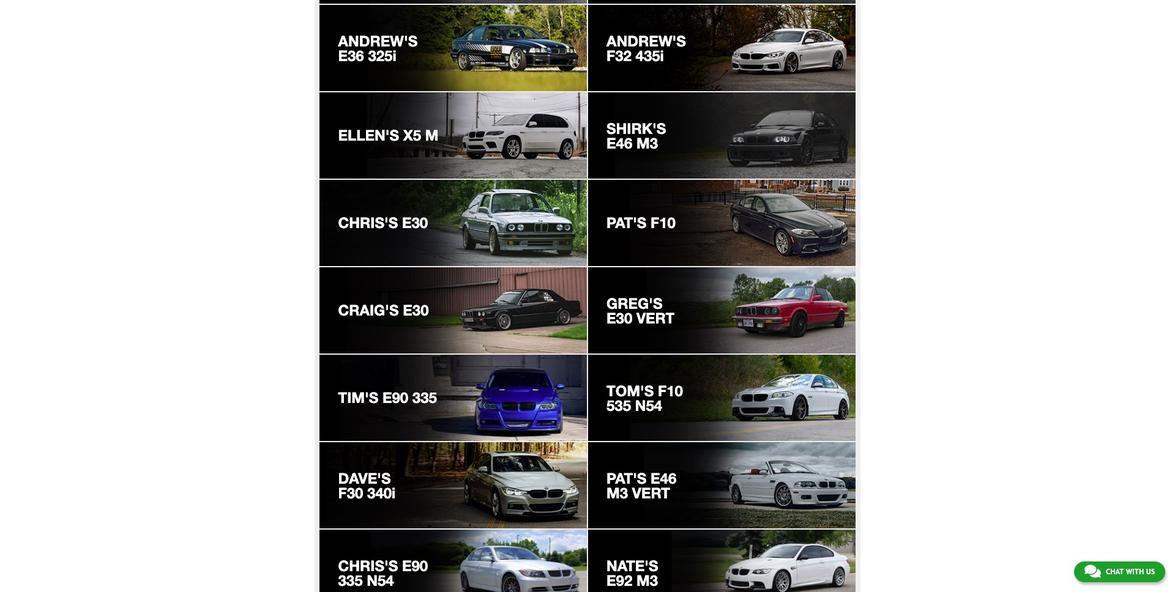 Task type: locate. For each thing, give the bounding box(es) containing it.
tim's e90 335
[[338, 390, 437, 407]]

m3
[[637, 135, 658, 152], [607, 485, 628, 502], [637, 572, 658, 590]]

f10
[[651, 214, 676, 231], [658, 383, 683, 400]]

e30
[[402, 214, 428, 231], [403, 302, 429, 319], [607, 310, 633, 327]]

1 pat's from the top
[[607, 214, 647, 231]]

shirk's e46 m3
[[607, 120, 666, 152]]

chris's for chris's e30
[[338, 214, 398, 231]]

m3 inside 'nate's e92 m3'
[[637, 572, 658, 590]]

craig's e30
[[338, 302, 429, 319]]

0 vertical spatial pat's
[[607, 214, 647, 231]]

335
[[413, 390, 437, 407], [338, 572, 363, 590]]

0 vertical spatial vert
[[637, 310, 675, 327]]

shirk's
[[607, 120, 666, 137]]

e46 for e46 m3
[[607, 135, 633, 152]]

2 vertical spatial m3
[[637, 572, 658, 590]]

2 andrew's from the left
[[607, 32, 686, 49]]

vert inside pat's e46 m3 vert
[[632, 485, 670, 502]]

tom's f10 535 n54
[[607, 383, 683, 414]]

e90 for chris's
[[402, 558, 428, 575]]

chris's inside chris's e90 335 n54
[[338, 558, 398, 575]]

0 vertical spatial e90
[[383, 390, 409, 407]]

0 horizontal spatial e46
[[607, 135, 633, 152]]

pat's
[[607, 214, 647, 231], [607, 470, 647, 487]]

1 vertical spatial m3
[[607, 485, 628, 502]]

1 vertical spatial f10
[[658, 383, 683, 400]]

e46 inside shirk's e46 m3
[[607, 135, 633, 152]]

vert
[[637, 310, 675, 327], [632, 485, 670, 502]]

1 andrew's from the left
[[338, 32, 418, 49]]

e92
[[607, 572, 633, 590]]

0 vertical spatial e46
[[607, 135, 633, 152]]

0 vertical spatial 335
[[413, 390, 437, 407]]

dave's
[[338, 470, 391, 487]]

0 horizontal spatial n54
[[367, 572, 394, 590]]

335 for tim's e90 335
[[413, 390, 437, 407]]

nate's
[[607, 558, 659, 575]]

535
[[607, 397, 631, 414]]

e90
[[383, 390, 409, 407], [402, 558, 428, 575]]

f10 for tom's f10 535 n54
[[658, 383, 683, 400]]

2 chris's from the top
[[338, 558, 398, 575]]

f32
[[607, 47, 632, 64]]

chris's e90 335 n54
[[338, 558, 428, 590]]

pat's for pat's e46 m3 vert
[[607, 470, 647, 487]]

f10 inside "tom's f10 535 n54"
[[658, 383, 683, 400]]

e46 inside pat's e46 m3 vert
[[651, 470, 677, 487]]

1 horizontal spatial andrew's
[[607, 32, 686, 49]]

dave's f30 340i
[[338, 470, 396, 502]]

e90 inside chris's e90 335 n54
[[402, 558, 428, 575]]

pat's inside pat's e46 m3 vert
[[607, 470, 647, 487]]

e30 inside greg's e30 vert
[[607, 310, 633, 327]]

e46
[[607, 135, 633, 152], [651, 470, 677, 487]]

n54 inside "tom's f10 535 n54"
[[635, 397, 663, 414]]

1 vertical spatial n54
[[367, 572, 394, 590]]

0 vertical spatial m3
[[637, 135, 658, 152]]

m3 inside shirk's e46 m3
[[637, 135, 658, 152]]

2 pat's from the top
[[607, 470, 647, 487]]

1 vertical spatial e90
[[402, 558, 428, 575]]

pat's for pat's f10
[[607, 214, 647, 231]]

n54 inside chris's e90 335 n54
[[367, 572, 394, 590]]

1 vertical spatial pat's
[[607, 470, 647, 487]]

m3 inside pat's e46 m3 vert
[[607, 485, 628, 502]]

1 horizontal spatial e46
[[651, 470, 677, 487]]

chris's
[[338, 214, 398, 231], [338, 558, 398, 575]]

1 vertical spatial e46
[[651, 470, 677, 487]]

e36
[[338, 47, 364, 64]]

335 inside chris's e90 335 n54
[[338, 572, 363, 590]]

0 vertical spatial n54
[[635, 397, 663, 414]]

0 horizontal spatial 335
[[338, 572, 363, 590]]

andrew's
[[338, 32, 418, 49], [607, 32, 686, 49]]

1 horizontal spatial n54
[[635, 397, 663, 414]]

chat
[[1106, 568, 1124, 577]]

n54 for tom's
[[635, 397, 663, 414]]

e30 for greg's e30 vert
[[607, 310, 633, 327]]

m3 for m3 vert
[[607, 485, 628, 502]]

e46 for m3 vert
[[651, 470, 677, 487]]

chris's for chris's e90 335 n54
[[338, 558, 398, 575]]

0 vertical spatial chris's
[[338, 214, 398, 231]]

0 horizontal spatial andrew's
[[338, 32, 418, 49]]

1 vertical spatial 335
[[338, 572, 363, 590]]

n54
[[635, 397, 663, 414], [367, 572, 394, 590]]

1 chris's from the top
[[338, 214, 398, 231]]

1 vertical spatial chris's
[[338, 558, 398, 575]]

1 horizontal spatial 335
[[413, 390, 437, 407]]

0 vertical spatial f10
[[651, 214, 676, 231]]

1 vertical spatial vert
[[632, 485, 670, 502]]

tom's
[[607, 383, 654, 400]]

chat with us link
[[1075, 562, 1166, 583]]



Task type: vqa. For each thing, say whether or not it's contained in the screenshot.
unwanted
no



Task type: describe. For each thing, give the bounding box(es) containing it.
us
[[1147, 568, 1155, 577]]

e90 for tim's
[[383, 390, 409, 407]]

335 for chris's e90 335 n54
[[338, 572, 363, 590]]

greg's
[[607, 295, 663, 312]]

m3 for e46 m3
[[637, 135, 658, 152]]

tim's
[[338, 390, 379, 407]]

m
[[425, 127, 439, 144]]

pat's e46 m3 vert
[[607, 470, 677, 502]]

andrew's for 435i
[[607, 32, 686, 49]]

340i
[[367, 485, 396, 502]]

x5
[[403, 127, 421, 144]]

chris's e30
[[338, 214, 428, 231]]

e30 for chris's e30
[[402, 214, 428, 231]]

craig's
[[338, 302, 399, 319]]

435i
[[636, 47, 664, 64]]

n54 for chris's
[[367, 572, 394, 590]]

ellen's x5 m
[[338, 127, 439, 144]]

m3 for e92 m3
[[637, 572, 658, 590]]

f10 for pat's f10
[[651, 214, 676, 231]]

chat with us
[[1106, 568, 1155, 577]]

pat's f10
[[607, 214, 676, 231]]

andrew's for 325i
[[338, 32, 418, 49]]

325i
[[368, 47, 397, 64]]

ellen's
[[338, 127, 399, 144]]

e30 for craig's e30
[[403, 302, 429, 319]]

greg's e30 vert
[[607, 295, 675, 327]]

vert inside greg's e30 vert
[[637, 310, 675, 327]]

nate's e92 m3
[[607, 558, 659, 590]]

andrew's f32 435i
[[607, 32, 686, 64]]

comments image
[[1085, 565, 1101, 579]]

with
[[1126, 568, 1144, 577]]

f30
[[338, 485, 363, 502]]

andrew's e36 325i
[[338, 32, 418, 64]]



